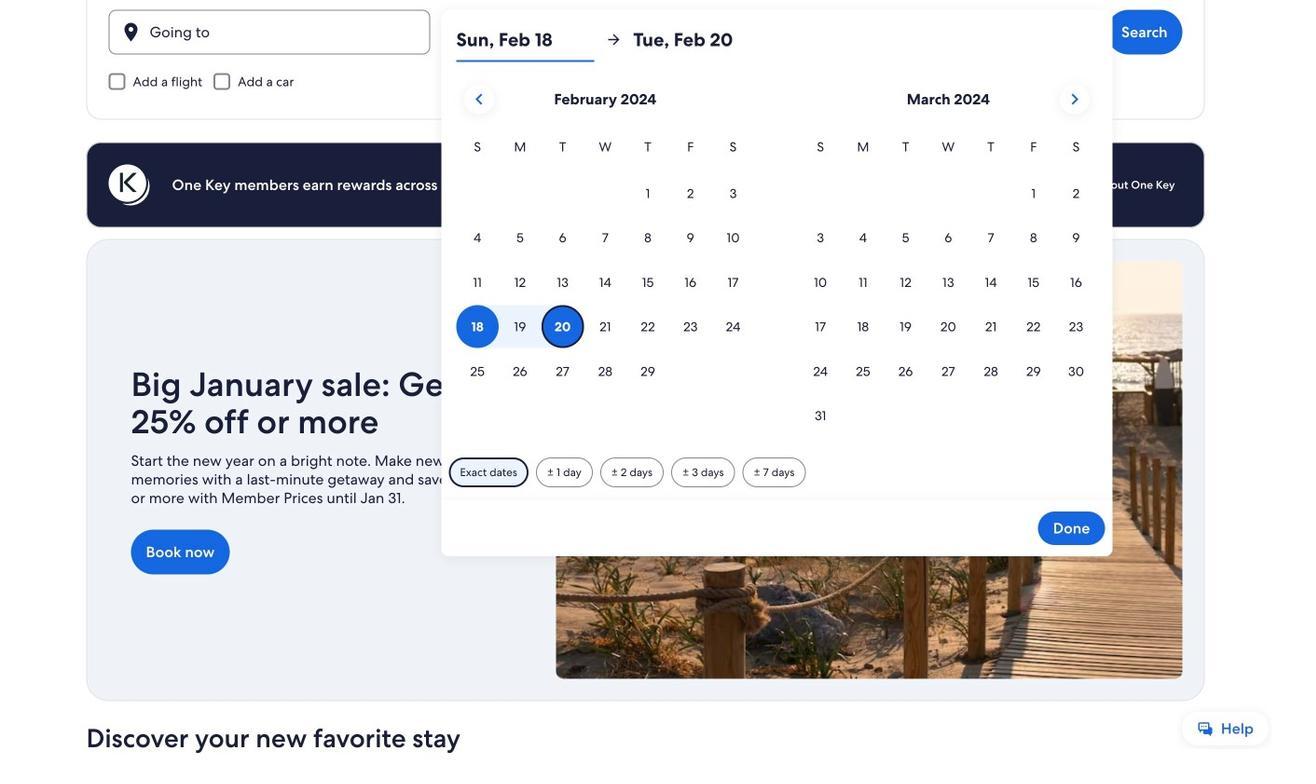 Task type: locate. For each thing, give the bounding box(es) containing it.
previous month image
[[468, 88, 490, 110]]

application
[[456, 77, 1098, 439]]

next month image
[[1064, 88, 1086, 110]]

march 2024 element
[[799, 137, 1098, 439]]



Task type: describe. For each thing, give the bounding box(es) containing it.
directional image
[[605, 31, 622, 48]]

february 2024 element
[[456, 137, 755, 395]]



Task type: vqa. For each thing, say whether or not it's contained in the screenshot.
The March 2024 Element
yes



